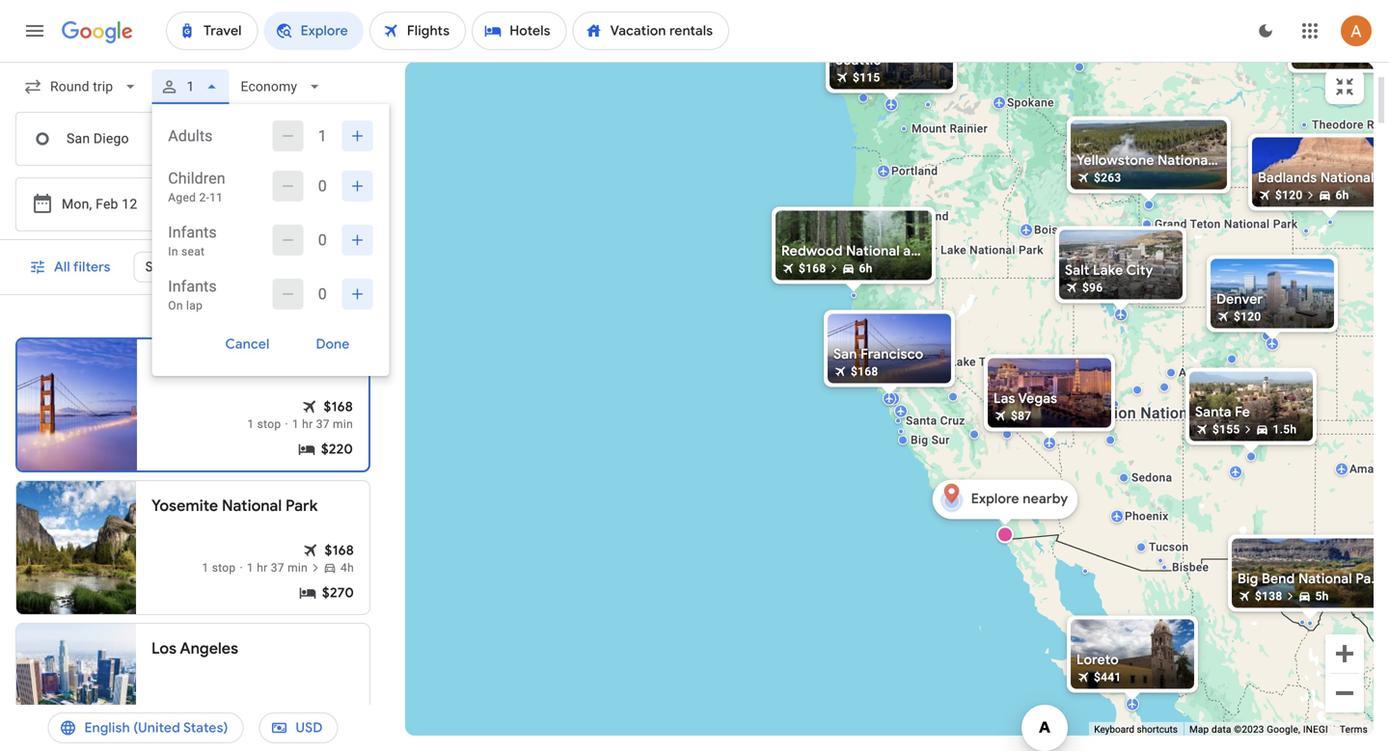 Task type: locate. For each thing, give the bounding box(es) containing it.
google,
[[1267, 724, 1301, 736]]

infants up seat
[[168, 223, 217, 242]]

redwood
[[781, 243, 843, 260]]

francisco
[[861, 346, 924, 363], [183, 355, 253, 374]]

0 horizontal spatial $120
[[1234, 310, 1261, 324]]

0 horizontal spatial bend
[[921, 210, 949, 223]]

santa up big sur
[[906, 414, 937, 428]]

0
[[318, 177, 327, 195], [318, 231, 327, 249], [318, 285, 327, 303]]

1 vertical spatial min
[[288, 561, 308, 575]]

1 horizontal spatial 168 us dollars text field
[[851, 365, 878, 379]]

national up the fe
[[1220, 366, 1266, 380]]

138 US dollars text field
[[1255, 590, 1283, 603]]

1 vertical spatial 168 us dollars text field
[[325, 541, 354, 561]]

0 vertical spatial 168 us dollars text field
[[851, 365, 878, 379]]

los
[[990, 492, 1016, 510], [151, 639, 177, 659]]

3 0 from the top
[[318, 285, 327, 303]]

168 US dollars text field
[[851, 365, 878, 379], [325, 541, 354, 561]]

victoria
[[877, 71, 919, 84]]

spokane
[[1007, 96, 1054, 109]]

2 infants from the top
[[168, 277, 217, 296]]

6h
[[1336, 189, 1349, 202], [859, 262, 873, 275]]

1 horizontal spatial big
[[1141, 172, 1159, 186]]

santa up $155
[[1195, 404, 1232, 421]]

1 horizontal spatial 1 stop
[[247, 418, 281, 431]]

n
[[1389, 544, 1389, 557]]

1 vertical spatial big
[[911, 434, 928, 447]]

santa
[[1195, 404, 1232, 421], [906, 414, 937, 428]]

1 stop
[[247, 418, 281, 431], [202, 561, 236, 575]]

(united
[[133, 720, 180, 737]]

0 vertical spatial 1 stop
[[247, 418, 281, 431]]

None field
[[15, 69, 148, 104], [233, 69, 332, 104], [15, 69, 148, 104], [233, 69, 332, 104]]

1 0 from the top
[[318, 177, 327, 195]]

stop
[[257, 418, 281, 431], [212, 561, 236, 575]]

$120 down denver
[[1234, 310, 1261, 324]]

done button
[[293, 329, 373, 360]]

0 horizontal spatial min
[[288, 561, 308, 575]]

keyboard shortcuts
[[1094, 724, 1178, 736]]

lake for city
[[1093, 262, 1123, 279]]

los angeles up states)
[[151, 639, 238, 659]]

1 vertical spatial 0
[[318, 231, 327, 249]]

0 vertical spatial 37
[[316, 418, 330, 431]]

stop down "yosemite national park"
[[212, 561, 236, 575]]

37 left 4h
[[271, 561, 284, 575]]

min down 168 us dollars text field
[[333, 418, 353, 431]]

1 horizontal spatial santa
[[1195, 404, 1232, 421]]

1 stop down cancel
[[247, 418, 281, 431]]

37
[[316, 418, 330, 431], [271, 561, 284, 575]]

infants up lap
[[168, 277, 217, 296]]

national right teton
[[1224, 218, 1270, 231]]

0 horizontal spatial hr
[[257, 561, 268, 575]]

2 vertical spatial 0
[[318, 285, 327, 303]]

37 down 168 us dollars text field
[[316, 418, 330, 431]]

0 vertical spatial stop
[[257, 418, 281, 431]]

0 horizontal spatial 1 stop
[[202, 561, 236, 575]]

roos
[[1367, 118, 1389, 132]]

120 US dollars text field
[[1275, 189, 1303, 202]]

lake
[[941, 244, 967, 257], [1093, 262, 1123, 279], [950, 356, 976, 369]]

0 vertical spatial 0
[[318, 177, 327, 195]]

0 vertical spatial infants
[[168, 223, 217, 242]]

1 horizontal spatial los
[[990, 492, 1016, 510]]

1 vertical spatial hr
[[257, 561, 268, 575]]

307 US dollars text field
[[1315, 51, 1342, 64]]

los up (united
[[151, 639, 177, 659]]

©2023
[[1234, 724, 1264, 736]]

$168
[[799, 262, 826, 275], [851, 365, 878, 379], [324, 398, 353, 416], [325, 542, 354, 560]]

national for yellowstone national park
[[1158, 152, 1212, 169]]

min for $270
[[288, 561, 308, 575]]

1 horizontal spatial san
[[834, 346, 857, 363]]

children aged 2-11
[[168, 169, 225, 205]]

park
[[1215, 152, 1244, 169], [1273, 218, 1298, 231], [1019, 244, 1044, 257], [1269, 366, 1294, 380], [1205, 404, 1238, 423], [286, 496, 318, 516], [1356, 571, 1385, 588]]

0 horizontal spatial big
[[911, 434, 928, 447]]

tucson
[[1149, 541, 1189, 554]]

1 infants from the top
[[168, 223, 217, 242]]

lake left tahoe
[[950, 356, 976, 369]]

big left sur
[[911, 434, 928, 447]]

Departure text field
[[62, 178, 150, 231]]

$120
[[1275, 189, 1303, 202], [1234, 310, 1261, 324]]

$87
[[1011, 410, 1032, 423]]

0 horizontal spatial stop
[[212, 561, 236, 575]]

on
[[168, 299, 183, 313]]

san francisco down cancel
[[152, 355, 253, 374]]

1 vertical spatial lake
[[1093, 262, 1123, 279]]

bend
[[921, 210, 949, 223], [1262, 571, 1295, 588]]

los left nearby
[[990, 492, 1016, 510]]

crater
[[904, 244, 938, 257]]

6 hours text field
[[1336, 189, 1349, 202]]

min for $220
[[333, 418, 353, 431]]

infants for infants in seat
[[168, 223, 217, 242]]

san francisco down 6 hours text box
[[834, 346, 924, 363]]

big for big sur
[[911, 434, 928, 447]]

big sky
[[1141, 172, 1182, 186]]

and
[[903, 243, 928, 260]]

bend up $138 text box
[[1262, 571, 1295, 588]]

national right yosemite
[[222, 496, 282, 516]]

1 vertical spatial infants
[[168, 277, 217, 296]]

lake for national
[[941, 244, 967, 257]]

0 vertical spatial bend
[[921, 210, 949, 223]]

1 hr 37 min
[[292, 418, 353, 431], [247, 561, 308, 575]]

168 US dollars text field
[[324, 397, 353, 417]]

1 horizontal spatial 37
[[316, 418, 330, 431]]

lake left 'parks'
[[941, 244, 967, 257]]

0 horizontal spatial 6h
[[859, 262, 873, 275]]

0 vertical spatial $120
[[1275, 189, 1303, 202]]

hr down done "button"
[[302, 418, 313, 431]]

national up 6h text field
[[1321, 169, 1374, 187]]

0 horizontal spatial 37
[[271, 561, 284, 575]]

national up "sky"
[[1158, 152, 1212, 169]]

263 US dollars text field
[[1094, 171, 1121, 185]]

1 vertical spatial bend
[[1262, 571, 1295, 588]]

None text field
[[15, 112, 189, 166]]

boise
[[1034, 223, 1065, 237]]

1 horizontal spatial 6h
[[1336, 189, 1349, 202]]

hr for $220
[[302, 418, 313, 431]]

1 hr 37 min left 4h
[[247, 561, 308, 575]]

1 horizontal spatial hr
[[302, 418, 313, 431]]

missoula
[[1082, 122, 1132, 136]]

6h down redwood national and state parks
[[859, 262, 873, 275]]

big down "yellowstone national park"
[[1141, 172, 1159, 186]]

view smaller map image
[[1333, 75, 1356, 98]]

lake up $96 text box
[[1093, 262, 1123, 279]]

map
[[1189, 724, 1209, 736]]

national down arches
[[1141, 404, 1201, 423]]

1 stop down "yosemite national park"
[[202, 561, 236, 575]]

1 button
[[152, 69, 229, 104]]

san francisco
[[834, 346, 924, 363], [152, 355, 253, 374]]

about these results
[[241, 312, 346, 325]]

0 for children aged 2-11
[[318, 177, 327, 195]]

national for yosemite national park
[[222, 496, 282, 516]]

0 vertical spatial 6h
[[1336, 189, 1349, 202]]

0 vertical spatial big
[[1141, 172, 1159, 186]]

big for big sky
[[1141, 172, 1159, 186]]

6h for badlands
[[1336, 189, 1349, 202]]

english (united states)
[[84, 720, 228, 737]]

1 horizontal spatial stop
[[257, 418, 281, 431]]

yellowstone
[[1077, 152, 1154, 169]]

min left 4h
[[288, 561, 308, 575]]

1 horizontal spatial bend
[[1262, 571, 1295, 588]]

1 stop for $270
[[202, 561, 236, 575]]

96 US dollars text field
[[1082, 281, 1103, 295]]

6 hours text field
[[859, 262, 873, 275]]

0 vertical spatial angeles
[[1020, 492, 1078, 510]]

1 horizontal spatial angeles
[[1020, 492, 1078, 510]]

national
[[1158, 152, 1212, 169], [1321, 169, 1374, 187], [1224, 218, 1270, 231], [846, 243, 900, 260], [970, 244, 1016, 257], [1220, 366, 1266, 380], [1141, 404, 1201, 423], [222, 496, 282, 516], [1299, 571, 1352, 588]]

infants on lap
[[168, 277, 217, 313]]

national up 6 hours text box
[[846, 243, 900, 260]]

1 vertical spatial angeles
[[180, 639, 238, 659]]

2 vertical spatial big
[[1238, 571, 1258, 588]]

francisco down cancel
[[183, 355, 253, 374]]

francisco up santa cruz
[[861, 346, 924, 363]]

$120 down badlands
[[1275, 189, 1303, 202]]

1
[[186, 79, 194, 95], [318, 127, 327, 145], [247, 418, 254, 431], [292, 418, 299, 431], [202, 561, 209, 575], [247, 561, 254, 575]]

las
[[994, 390, 1015, 408]]

0 horizontal spatial los
[[151, 639, 177, 659]]

big
[[1141, 172, 1159, 186], [911, 434, 928, 447], [1238, 571, 1258, 588]]

angeles right explore
[[1020, 492, 1078, 510]]

loading results progress bar
[[0, 62, 1389, 66]]

4h
[[341, 561, 354, 575]]

angeles up states)
[[180, 639, 238, 659]]

badlands national pa
[[1258, 169, 1389, 187]]

1 horizontal spatial $120
[[1275, 189, 1303, 202]]

angeles
[[1020, 492, 1078, 510], [180, 639, 238, 659]]

parks
[[968, 243, 1003, 260]]

los angeles
[[990, 492, 1078, 510], [151, 639, 238, 659]]

1 vertical spatial stop
[[212, 561, 236, 575]]

$155
[[1213, 423, 1240, 437]]

1 vertical spatial los
[[151, 639, 177, 659]]

2 horizontal spatial big
[[1238, 571, 1258, 588]]

mount
[[912, 122, 947, 136]]

0 horizontal spatial santa
[[906, 414, 937, 428]]

0 vertical spatial hr
[[302, 418, 313, 431]]

1 hr 37 min down 168 us dollars text field
[[292, 418, 353, 431]]

1 vertical spatial 1 hr 37 min
[[247, 561, 308, 575]]

0 vertical spatial lake
[[941, 244, 967, 257]]

stop for $220
[[257, 418, 281, 431]]

sedona
[[1132, 471, 1172, 485]]

115 US dollars text field
[[853, 71, 880, 84]]

keyboard
[[1094, 724, 1135, 736]]

0 vertical spatial min
[[333, 418, 353, 431]]

6h down badlands national pa
[[1336, 189, 1349, 202]]

salt
[[1065, 262, 1090, 279]]

min
[[333, 418, 353, 431], [288, 561, 308, 575]]

1 vertical spatial 37
[[271, 561, 284, 575]]

1 vertical spatial $120
[[1234, 310, 1261, 324]]

0 for infants in seat
[[318, 231, 327, 249]]

0 horizontal spatial los angeles
[[151, 639, 238, 659]]

hr for $270
[[257, 561, 268, 575]]

big up $138 text box
[[1238, 571, 1258, 588]]

state
[[931, 243, 964, 260]]

results
[[309, 312, 346, 325]]

$307 button
[[1284, 0, 1389, 84]]

1 horizontal spatial min
[[333, 418, 353, 431]]

hr down "yosemite national park"
[[257, 561, 268, 575]]

grand teton national park
[[1155, 218, 1298, 231]]

1 vertical spatial 1 stop
[[202, 561, 236, 575]]

1 vertical spatial 6h
[[859, 262, 873, 275]]

2 0 from the top
[[318, 231, 327, 249]]

1 hr 37 min for $270
[[247, 561, 308, 575]]

0 vertical spatial 1 hr 37 min
[[292, 418, 353, 431]]

stop down cancel
[[257, 418, 281, 431]]

$120 for denver
[[1234, 310, 1261, 324]]

city
[[1126, 262, 1153, 279]]

bend up crater
[[921, 210, 949, 223]]

los angeles down 87 us dollars text box
[[990, 492, 1078, 510]]

number of passengers dialog
[[152, 104, 389, 376]]

0 vertical spatial los angeles
[[990, 492, 1078, 510]]

1 stop for $220
[[247, 418, 281, 431]]

yosemite
[[151, 496, 218, 516]]

6h for redwood
[[859, 262, 873, 275]]

$220
[[321, 441, 353, 458]]

usd
[[296, 720, 323, 737]]

loreto
[[1077, 652, 1119, 669]]



Task type: vqa. For each thing, say whether or not it's contained in the screenshot.
Infants In seat INFANTS
yes



Task type: describe. For each thing, give the bounding box(es) containing it.
217 US dollars text field
[[326, 726, 354, 746]]

interests
[[364, 259, 421, 276]]

explore nearby
[[971, 491, 1068, 508]]

yosemite national park
[[151, 496, 318, 516]]

explore
[[971, 491, 1019, 508]]

$168 for $168 text field
[[799, 262, 826, 275]]

120 US dollars text field
[[1234, 310, 1261, 324]]

2h
[[338, 704, 354, 722]]

arches national park
[[1179, 366, 1294, 380]]

terms link
[[1340, 724, 1368, 736]]

0 vertical spatial los
[[990, 492, 1016, 510]]

zion
[[1105, 404, 1136, 423]]

168 US dollars text field
[[799, 262, 826, 275]]

0 for infants on lap
[[318, 285, 327, 303]]

caverns
[[1341, 544, 1386, 557]]

2 vertical spatial lake
[[950, 356, 976, 369]]

$217
[[326, 727, 354, 745]]

441 US dollars text field
[[1094, 671, 1121, 684]]

las vegas
[[994, 390, 1058, 408]]

220 US dollars text field
[[321, 440, 353, 459]]

inegi
[[1303, 724, 1328, 736]]

$120 for badlands national pa
[[1275, 189, 1303, 202]]

theodore
[[1312, 118, 1364, 132]]

all filters
[[54, 259, 111, 276]]

1 horizontal spatial los angeles
[[990, 492, 1078, 510]]

stops button
[[134, 244, 214, 290]]

vegas
[[1018, 390, 1058, 408]]

santa for santa fe
[[1195, 404, 1232, 421]]

rainier
[[950, 122, 988, 136]]

national up '5h'
[[1299, 571, 1352, 588]]

bisbee
[[1172, 561, 1209, 575]]

$115
[[853, 71, 880, 84]]

mount rainier
[[912, 122, 988, 136]]

filters form
[[0, 62, 389, 376]]

all filters button
[[17, 244, 126, 290]]

national right state
[[970, 244, 1016, 257]]

$96
[[1082, 281, 1103, 295]]

cancel button
[[202, 329, 293, 360]]

tahoe
[[979, 356, 1012, 369]]

0 horizontal spatial san francisco
[[152, 355, 253, 374]]

cruz
[[940, 414, 965, 428]]

1 inside popup button
[[186, 79, 194, 95]]

data
[[1212, 724, 1232, 736]]

adults
[[168, 127, 213, 145]]

$138
[[1255, 590, 1283, 603]]

$168 for leftmost 168 us dollars text box
[[325, 542, 354, 560]]

1 horizontal spatial francisco
[[861, 346, 924, 363]]

all
[[54, 259, 70, 276]]

about
[[241, 312, 273, 325]]

1 vertical spatial los angeles
[[151, 639, 238, 659]]

map data ©2023 google, inegi
[[1189, 724, 1328, 736]]

$270
[[322, 585, 354, 602]]

national for zion national park
[[1141, 404, 1201, 423]]

theodore roos
[[1312, 118, 1389, 132]]

portland
[[891, 164, 938, 178]]

2-
[[199, 191, 209, 205]]

infants for infants on lap
[[168, 277, 217, 296]]

270 US dollars text field
[[322, 584, 354, 603]]

taos
[[1268, 430, 1294, 443]]

11
[[209, 191, 223, 205]]

map region
[[405, 62, 1374, 736]]

big for big bend national park
[[1238, 571, 1258, 588]]

155 US dollars text field
[[1213, 423, 1240, 437]]

keyboard shortcuts button
[[1094, 723, 1178, 737]]

0 horizontal spatial angeles
[[180, 639, 238, 659]]

denver
[[1217, 291, 1263, 308]]

1.5h
[[1273, 423, 1297, 437]]

$168 for 168 us dollars text field
[[324, 398, 353, 416]]

teton
[[1190, 218, 1221, 231]]

nearby
[[1023, 491, 1068, 508]]

lap
[[186, 299, 203, 313]]

english
[[84, 720, 130, 737]]

fe
[[1235, 404, 1250, 421]]

cancel
[[225, 336, 269, 353]]

shortcuts
[[1137, 724, 1178, 736]]

lake tahoe
[[950, 356, 1012, 369]]

santa for santa cruz
[[906, 414, 937, 428]]

4 hours text field
[[341, 561, 354, 576]]

$168 for topmost 168 us dollars text box
[[851, 365, 878, 379]]

$263
[[1094, 171, 1121, 185]]

0 horizontal spatial francisco
[[183, 355, 253, 374]]

1 hr 37 min for $220
[[292, 418, 353, 431]]

santa fe
[[1195, 404, 1250, 421]]

seat
[[181, 245, 205, 259]]

redwood national and state parks
[[781, 243, 1003, 260]]

1 hour 30 minutes text field
[[1273, 423, 1297, 437]]

seattle
[[835, 52, 881, 69]]

carlsbad
[[1290, 544, 1338, 557]]

big sur
[[911, 434, 950, 447]]

infants in seat
[[168, 223, 217, 259]]

none text field inside filters form
[[15, 112, 189, 166]]

these
[[276, 312, 306, 325]]

national for arches national park
[[1220, 366, 1266, 380]]

5 hours text field
[[1315, 590, 1329, 603]]

arches
[[1179, 366, 1217, 380]]

usd button
[[259, 705, 338, 752]]

big bend national park
[[1238, 571, 1385, 588]]

sur
[[932, 434, 950, 447]]

change appearance image
[[1243, 8, 1289, 54]]

37 for $220
[[316, 418, 330, 431]]

done
[[316, 336, 350, 353]]

1 horizontal spatial san francisco
[[834, 346, 924, 363]]

salt lake city
[[1065, 262, 1153, 279]]

0 horizontal spatial 168 us dollars text field
[[325, 541, 354, 561]]

filters
[[73, 259, 111, 276]]

$307
[[1315, 51, 1342, 64]]

pa
[[1378, 169, 1389, 187]]

87 US dollars text field
[[1011, 410, 1032, 423]]

1 inside number of passengers dialog
[[318, 127, 327, 145]]

national for badlands national pa
[[1321, 169, 1374, 187]]

37 for $270
[[271, 561, 284, 575]]

national for redwood national and state parks
[[846, 243, 900, 260]]

Return text field
[[207, 178, 304, 231]]

states)
[[183, 720, 228, 737]]

0 horizontal spatial san
[[152, 355, 179, 374]]

zion national park
[[1105, 404, 1238, 423]]

stop for $270
[[212, 561, 236, 575]]

carlsbad caverns n
[[1290, 544, 1389, 557]]

$441
[[1094, 671, 1121, 684]]

crater lake national park
[[904, 244, 1044, 257]]

explore nearby button
[[933, 480, 1078, 535]]

yellowstone national park
[[1077, 152, 1244, 169]]

children
[[168, 169, 225, 188]]

phoenix
[[1125, 510, 1169, 523]]

main menu image
[[23, 19, 46, 42]]

amarillo
[[1350, 463, 1389, 476]]

badlands
[[1258, 169, 1317, 187]]



